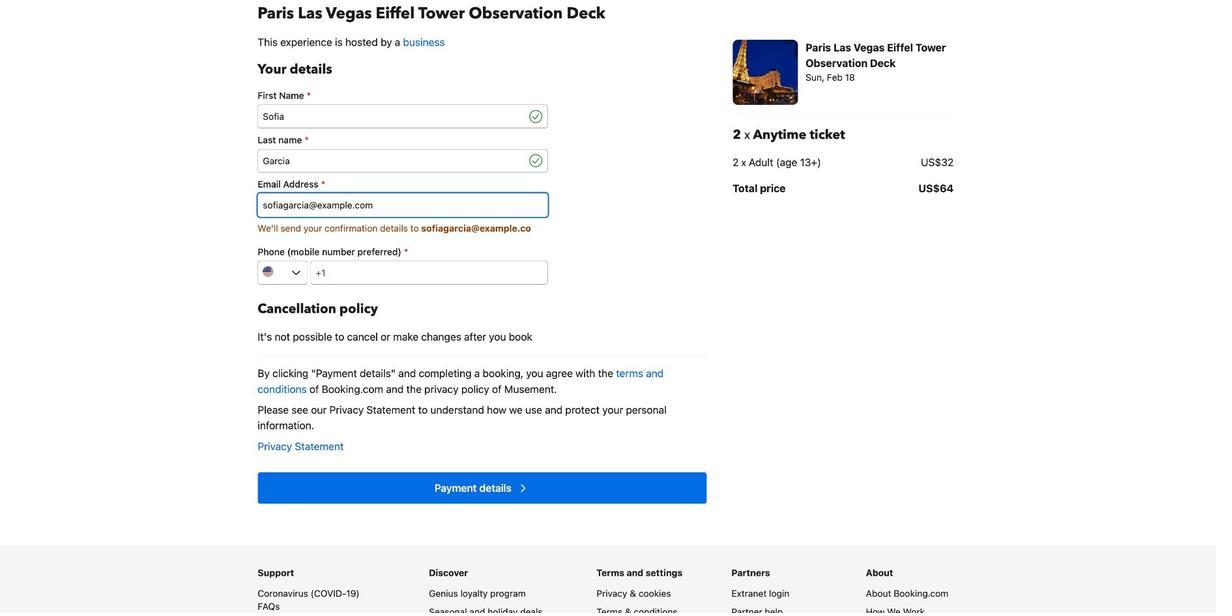 Task type: locate. For each thing, give the bounding box(es) containing it.
None email field
[[258, 194, 548, 217]]

None field
[[258, 105, 527, 128], [258, 149, 527, 173], [258, 105, 527, 128], [258, 149, 527, 173]]

Phone (mobile number preferred) telephone field
[[331, 261, 548, 285]]



Task type: vqa. For each thing, say whether or not it's contained in the screenshot.
other for Sierra Leone
no



